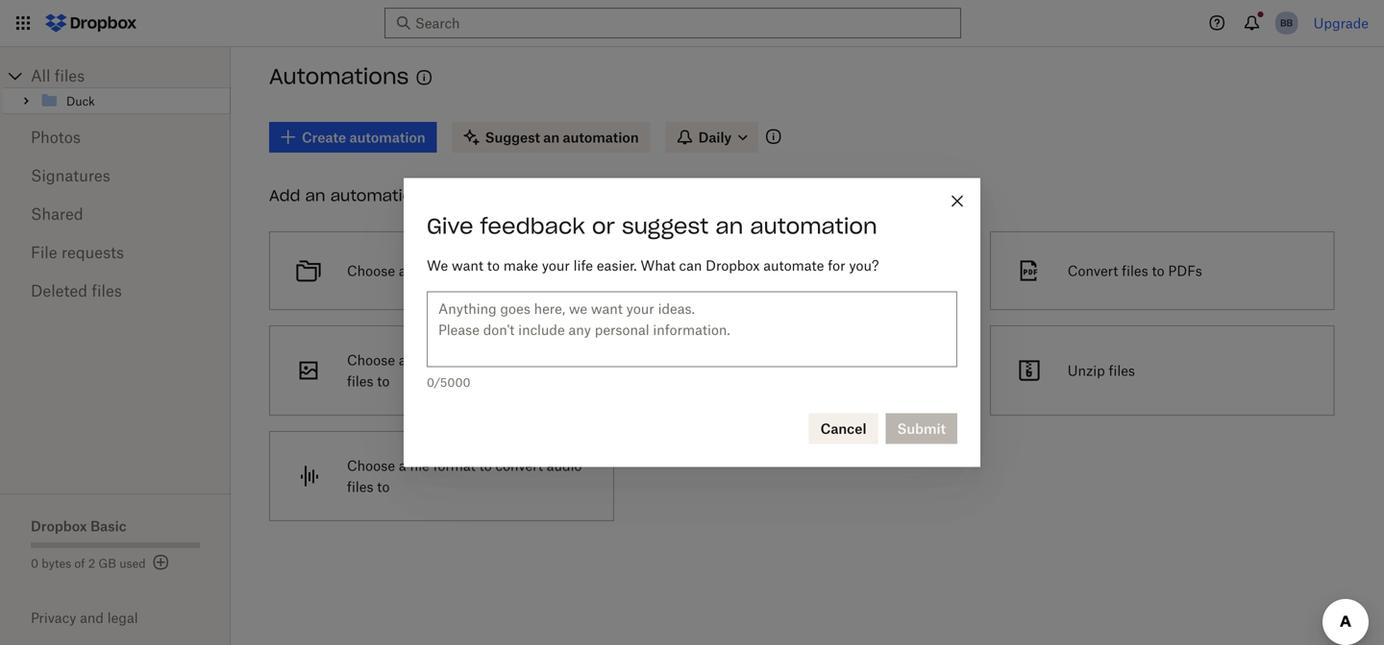 Task type: describe. For each thing, give the bounding box(es) containing it.
choose an image format to convert files to
[[347, 352, 571, 390]]

we want to make your life easier. what can dropbox automate for you?
[[427, 258, 879, 274]]

files inside tree
[[55, 66, 85, 85]]

requests
[[61, 243, 124, 262]]

add
[[269, 186, 300, 206]]

privacy and legal link
[[31, 610, 231, 627]]

privacy
[[31, 610, 76, 627]]

unzip
[[1068, 363, 1105, 379]]

files inside choose a file format to convert audio files to
[[347, 479, 373, 496]]

2
[[88, 557, 95, 571]]

to inside dialog
[[487, 258, 500, 274]]

your
[[542, 258, 570, 274]]

or
[[592, 213, 615, 240]]

image
[[418, 352, 458, 369]]

an inside dialog
[[715, 213, 743, 240]]

legal
[[107, 610, 138, 627]]

photos
[[31, 128, 81, 147]]

0 bytes of 2 gb used
[[31, 557, 146, 571]]

bytes
[[42, 557, 71, 571]]

an for choose an image format to convert files to
[[399, 352, 414, 369]]

choose a file format to convert audio files to
[[347, 458, 582, 496]]

easier.
[[597, 258, 637, 274]]

unzip files
[[1068, 363, 1135, 379]]

add an automation
[[269, 186, 423, 206]]

dropbox logo - go to the homepage image
[[38, 8, 143, 38]]

convert for choose a file format to convert videos to
[[856, 352, 903, 369]]

format for audio
[[433, 458, 476, 474]]

suggest
[[622, 213, 709, 240]]

file requests link
[[31, 234, 200, 272]]

a for set a rule that renames files
[[733, 263, 740, 279]]

signatures
[[31, 166, 110, 185]]

choose a file format to convert videos to
[[707, 352, 948, 390]]

that
[[772, 263, 798, 279]]

renames
[[801, 263, 856, 279]]

rule
[[744, 263, 769, 279]]

format for files
[[461, 352, 504, 369]]

want
[[452, 258, 483, 274]]

convert files to pdfs button
[[982, 224, 1342, 318]]

0 for 0 bytes of 2 gb used
[[31, 557, 38, 571]]

choose for choose a file format to convert videos to
[[707, 352, 755, 369]]

choose a category to sort files by button
[[261, 224, 622, 318]]

unzip files button
[[982, 318, 1342, 424]]

file
[[31, 243, 57, 262]]

cancel button
[[809, 414, 878, 445]]

5000
[[440, 376, 471, 390]]

videos
[[907, 352, 948, 369]]

file for files
[[410, 458, 430, 474]]

choose for choose a category to sort files by
[[347, 263, 395, 279]]

get more space image
[[150, 552, 173, 575]]

feedback
[[480, 213, 585, 240]]

convert
[[1068, 263, 1118, 279]]

convert files to pdfs
[[1068, 263, 1202, 279]]

automation inside dialog
[[750, 213, 877, 240]]

set
[[707, 263, 729, 279]]

dropbox basic
[[31, 519, 127, 535]]

choose a category to sort files by
[[347, 263, 559, 279]]

1 vertical spatial dropbox
[[31, 519, 87, 535]]

a for choose a file format to convert videos to
[[759, 352, 767, 369]]

set a rule that renames files button
[[622, 224, 982, 318]]

sort
[[485, 263, 510, 279]]

all files tree
[[3, 64, 231, 114]]

deleted
[[31, 282, 88, 300]]

upgrade link
[[1314, 15, 1369, 31]]

dropbox inside give feedback or suggest an automation dialog
[[706, 258, 760, 274]]

pdfs
[[1168, 263, 1202, 279]]

global header element
[[0, 0, 1384, 47]]

what
[[641, 258, 675, 274]]

we
[[427, 258, 448, 274]]

life
[[574, 258, 593, 274]]

shared
[[31, 205, 83, 223]]

privacy and legal
[[31, 610, 138, 627]]

of
[[74, 557, 85, 571]]



Task type: locate. For each thing, give the bounding box(es) containing it.
a
[[399, 263, 406, 279], [733, 263, 740, 279], [759, 352, 767, 369], [399, 458, 406, 474]]

all
[[31, 66, 50, 85]]

audio
[[547, 458, 582, 474]]

dropbox right can
[[706, 258, 760, 274]]

make
[[503, 258, 538, 274]]

file requests
[[31, 243, 124, 262]]

for
[[828, 258, 845, 274]]

deleted files link
[[31, 272, 200, 310]]

automation up automate
[[750, 213, 877, 240]]

0
[[427, 376, 434, 390], [31, 557, 38, 571]]

automations
[[269, 63, 409, 90]]

choose a file format to convert audio files to button
[[261, 424, 622, 530]]

choose inside choose a file format to convert videos to
[[707, 352, 755, 369]]

0 left bytes
[[31, 557, 38, 571]]

0 horizontal spatial 0
[[31, 557, 38, 571]]

upgrade
[[1314, 15, 1369, 31]]

format down 5000 on the left bottom
[[433, 458, 476, 474]]

convert inside choose an image format to convert files to
[[524, 352, 571, 369]]

0 vertical spatial dropbox
[[706, 258, 760, 274]]

0 horizontal spatial file
[[410, 458, 430, 474]]

format inside choose an image format to convert files to
[[461, 352, 504, 369]]

0 vertical spatial file
[[770, 352, 790, 369]]

0 vertical spatial 0
[[427, 376, 434, 390]]

1 vertical spatial an
[[715, 213, 743, 240]]

convert for choose an image format to convert files to
[[524, 352, 571, 369]]

and
[[80, 610, 104, 627]]

files inside choose an image format to convert files to
[[347, 373, 373, 390]]

1 horizontal spatial automation
[[750, 213, 877, 240]]

convert left the audio
[[496, 458, 543, 474]]

2 horizontal spatial an
[[715, 213, 743, 240]]

convert inside choose a file format to convert videos to
[[856, 352, 903, 369]]

a inside choose a file format to convert audio files to
[[399, 458, 406, 474]]

format for videos
[[794, 352, 836, 369]]

to
[[487, 258, 500, 274], [469, 263, 481, 279], [1152, 263, 1165, 279], [507, 352, 520, 369], [840, 352, 852, 369], [377, 373, 390, 390], [707, 373, 720, 390], [479, 458, 492, 474], [377, 479, 390, 496]]

shared link
[[31, 195, 200, 234]]

cancel
[[821, 421, 867, 437]]

dropbox up bytes
[[31, 519, 87, 535]]

1 vertical spatial automation
[[750, 213, 877, 240]]

1 vertical spatial file
[[410, 458, 430, 474]]

all files link
[[31, 64, 231, 87]]

file inside choose a file format to convert videos to
[[770, 352, 790, 369]]

file down the 0 / 5000
[[410, 458, 430, 474]]

choose
[[347, 263, 395, 279], [347, 352, 395, 369], [707, 352, 755, 369], [347, 458, 395, 474]]

automation inside main content
[[330, 186, 423, 206]]

convert inside choose a file format to convert audio files to
[[496, 458, 543, 474]]

file
[[770, 352, 790, 369], [410, 458, 430, 474]]

give feedback or suggest an automation dialog
[[404, 178, 980, 468]]

Anything goes here, we want your ideas.
Please don't include any personal information. text field
[[427, 292, 957, 368]]

dropbox
[[706, 258, 760, 274], [31, 519, 87, 535]]

give feedback or suggest an automation
[[427, 213, 877, 240]]

you?
[[849, 258, 879, 274]]

a inside choose a file format to convert videos to
[[759, 352, 767, 369]]

format
[[461, 352, 504, 369], [794, 352, 836, 369], [433, 458, 476, 474]]

choose an image format to convert files to button
[[261, 318, 622, 424]]

deleted files
[[31, 282, 122, 300]]

automate
[[763, 258, 824, 274]]

0 horizontal spatial dropbox
[[31, 519, 87, 535]]

1 horizontal spatial 0
[[427, 376, 434, 390]]

1 horizontal spatial file
[[770, 352, 790, 369]]

0 for 0 / 5000
[[427, 376, 434, 390]]

choose inside choose an image format to convert files to
[[347, 352, 395, 369]]

format up 5000 on the left bottom
[[461, 352, 504, 369]]

automation right add
[[330, 186, 423, 206]]

0 horizontal spatial an
[[305, 186, 325, 206]]

used
[[119, 557, 146, 571]]

convert left the videos
[[856, 352, 903, 369]]

1 horizontal spatial an
[[399, 352, 414, 369]]

file down that
[[770, 352, 790, 369]]

convert
[[524, 352, 571, 369], [856, 352, 903, 369], [496, 458, 543, 474]]

click to watch a demo video image
[[413, 66, 436, 89]]

0 horizontal spatial automation
[[330, 186, 423, 206]]

automation
[[330, 186, 423, 206], [750, 213, 877, 240]]

0 down image
[[427, 376, 434, 390]]

gb
[[98, 557, 116, 571]]

an right add
[[305, 186, 325, 206]]

photos link
[[31, 118, 200, 157]]

all files
[[31, 66, 85, 85]]

0 vertical spatial automation
[[330, 186, 423, 206]]

set a rule that renames files
[[707, 263, 886, 279]]

signatures link
[[31, 157, 200, 195]]

1 vertical spatial 0
[[31, 557, 38, 571]]

an inside choose an image format to convert files to
[[399, 352, 414, 369]]

a for choose a file format to convert audio files to
[[399, 458, 406, 474]]

2 vertical spatial an
[[399, 352, 414, 369]]

format inside choose a file format to convert audio files to
[[433, 458, 476, 474]]

category
[[410, 263, 465, 279]]

by
[[543, 263, 559, 279]]

format up the cancel button
[[794, 352, 836, 369]]

files
[[55, 66, 85, 85], [513, 263, 540, 279], [860, 263, 886, 279], [1122, 263, 1148, 279], [92, 282, 122, 300], [1109, 363, 1135, 379], [347, 373, 373, 390], [347, 479, 373, 496]]

choose for choose an image format to convert files to
[[347, 352, 395, 369]]

add an automation main content
[[261, 109, 1384, 646]]

an left image
[[399, 352, 414, 369]]

choose a file format to convert videos to button
[[622, 318, 982, 424]]

0 / 5000
[[427, 376, 471, 390]]

0 inside give feedback or suggest an automation dialog
[[427, 376, 434, 390]]

/
[[434, 376, 440, 390]]

a for choose a category to sort files by
[[399, 263, 406, 279]]

an for add an automation
[[305, 186, 325, 206]]

choose inside choose a file format to convert audio files to
[[347, 458, 395, 474]]

format inside choose a file format to convert videos to
[[794, 352, 836, 369]]

convert down by
[[524, 352, 571, 369]]

1 horizontal spatial dropbox
[[706, 258, 760, 274]]

file inside choose a file format to convert audio files to
[[410, 458, 430, 474]]

basic
[[90, 519, 127, 535]]

an up "set"
[[715, 213, 743, 240]]

give
[[427, 213, 473, 240]]

choose for choose a file format to convert audio files to
[[347, 458, 395, 474]]

can
[[679, 258, 702, 274]]

convert for choose a file format to convert audio files to
[[496, 458, 543, 474]]

an
[[305, 186, 325, 206], [715, 213, 743, 240], [399, 352, 414, 369]]

0 vertical spatial an
[[305, 186, 325, 206]]

file for to
[[770, 352, 790, 369]]



Task type: vqa. For each thing, say whether or not it's contained in the screenshot.
a associated with Choose a file format to convert videos to
yes



